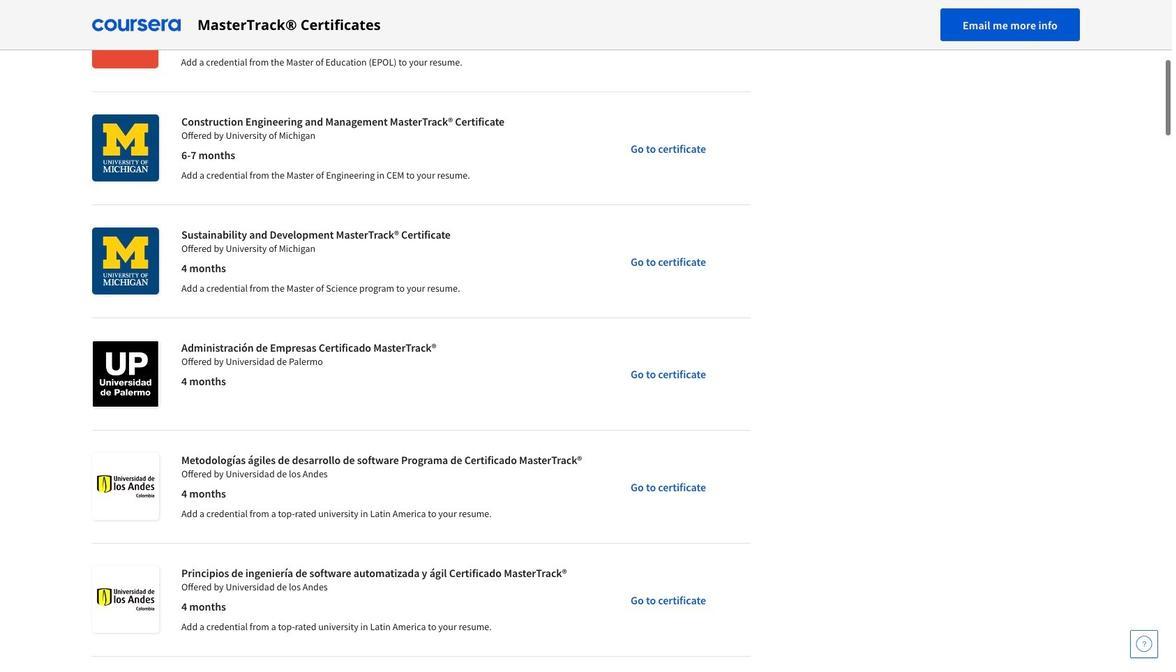 Task type: locate. For each thing, give the bounding box(es) containing it.
2 university of michigan image from the top
[[92, 228, 159, 295]]

1 universidad de los andes image from the top
[[92, 453, 159, 520]]

1 vertical spatial universidad de los andes image
[[92, 566, 159, 633]]

0 vertical spatial university of michigan image
[[92, 114, 159, 182]]

coursera image
[[92, 14, 181, 36]]

help center image
[[1136, 636, 1153, 653]]

0 vertical spatial universidad de los andes image
[[92, 453, 159, 520]]

university of michigan image
[[92, 114, 159, 182], [92, 228, 159, 295]]

1 vertical spatial university of michigan image
[[92, 228, 159, 295]]

universidad de los andes image
[[92, 453, 159, 520], [92, 566, 159, 633]]



Task type: describe. For each thing, give the bounding box(es) containing it.
university of illinois at urbana-champaign image
[[92, 1, 159, 68]]

1 university of michigan image from the top
[[92, 114, 159, 182]]

universidad de palermo image
[[92, 341, 159, 408]]

2 universidad de los andes image from the top
[[92, 566, 159, 633]]



Task type: vqa. For each thing, say whether or not it's contained in the screenshot.
Help Center icon
yes



